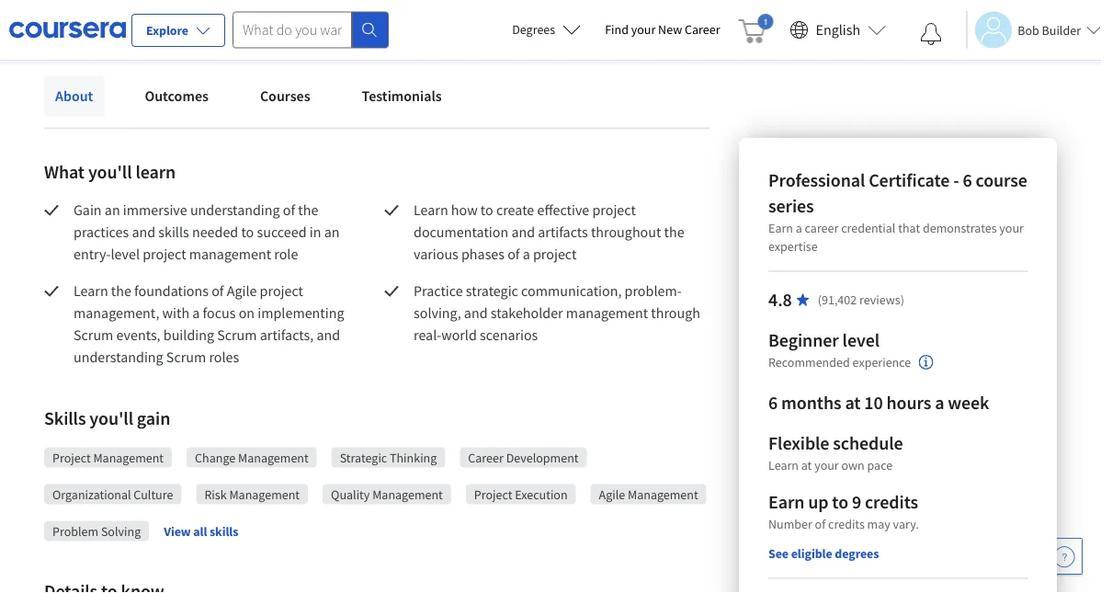 Task type: describe. For each thing, give the bounding box(es) containing it.
bob
[[1018, 22, 1040, 38]]

that
[[899, 220, 921, 236]]

solving,
[[414, 304, 461, 322]]

week
[[948, 391, 990, 414]]

2 earn from the top
[[769, 491, 805, 514]]

strategic
[[466, 282, 519, 300]]

degrees button
[[498, 9, 596, 50]]

culture
[[134, 486, 173, 503]]

find your new career link
[[596, 18, 730, 41]]

eligible
[[791, 545, 833, 562]]

events,
[[116, 326, 161, 344]]

foundations
[[134, 282, 209, 300]]

management for change management
[[238, 449, 309, 466]]

quality management
[[331, 486, 443, 503]]

1 vertical spatial credits
[[829, 516, 865, 532]]

career development
[[468, 449, 579, 466]]

understanding inside learn the foundations of agile project management, with a focus on implementing scrum events, building scrum artifacts, and understanding scrum roles
[[74, 348, 163, 366]]

see eligible degrees
[[769, 545, 879, 562]]

outcomes
[[145, 87, 209, 105]]

thinking
[[390, 449, 437, 466]]

9
[[852, 491, 862, 514]]

and inside gain an immersive understanding of the practices and skills needed to succeed in an entry-level project management role
[[132, 223, 155, 241]]

bob builder button
[[967, 11, 1102, 48]]

and inside practice strategic communication, problem- solving, and stakeholder management through real-world scenarios
[[464, 304, 488, 322]]

your inside find your new career link
[[631, 21, 656, 38]]

earn inside professional certificate - 6 course series earn a career credential that demonstrates your expertise
[[769, 220, 794, 236]]

in
[[310, 223, 321, 241]]

development
[[506, 449, 579, 466]]

building
[[163, 326, 214, 344]]

stakeholder
[[491, 304, 563, 322]]

experience
[[853, 354, 912, 371]]

roles
[[209, 348, 239, 366]]

learn for learn the foundations of agile project management, with a focus on implementing scrum events, building scrum artifacts, and understanding scrum roles
[[74, 282, 108, 300]]

included with
[[44, 0, 131, 19]]

about
[[55, 87, 93, 105]]

gain an immersive understanding of the practices and skills needed to succeed in an entry-level project management role
[[74, 201, 343, 263]]

entry-
[[74, 245, 111, 263]]

management inside practice strategic communication, problem- solving, and stakeholder management through real-world scenarios
[[566, 304, 648, 322]]

risk
[[204, 486, 227, 503]]

0 horizontal spatial 6
[[769, 391, 778, 414]]

skills you'll gain
[[44, 406, 170, 429]]

2 horizontal spatial scrum
[[217, 326, 257, 344]]

artifacts,
[[260, 326, 314, 344]]

strategic thinking
[[340, 449, 437, 466]]

management inside gain an immersive understanding of the practices and skills needed to succeed in an entry-level project management role
[[189, 245, 271, 263]]

vary.
[[893, 516, 919, 532]]

outcomes link
[[134, 76, 220, 116]]

learn more
[[264, 0, 334, 19]]

learn how to create effective project documentation and artifacts throughout the various phases of a project
[[414, 201, 688, 263]]

what you'll learn
[[44, 160, 176, 183]]

understanding inside gain an immersive understanding of the practices and skills needed to succeed in an entry-level project management role
[[190, 201, 280, 219]]

project for project execution
[[474, 486, 513, 503]]

What do you want to learn? text field
[[233, 11, 352, 48]]

create
[[496, 201, 534, 219]]

problem-
[[625, 282, 682, 300]]

execution
[[515, 486, 568, 503]]

project for project management
[[52, 449, 91, 466]]

bob builder
[[1018, 22, 1081, 38]]

flexible
[[769, 432, 830, 455]]

world
[[442, 326, 477, 344]]

gain
[[74, 201, 102, 219]]

level inside gain an immersive understanding of the practices and skills needed to succeed in an entry-level project management role
[[111, 245, 140, 263]]

of inside gain an immersive understanding of the practices and skills needed to succeed in an entry-level project management role
[[283, 201, 295, 219]]

management for agile management
[[628, 486, 699, 503]]

expertise
[[769, 238, 818, 255]]

6 inside professional certificate - 6 course series earn a career credential that demonstrates your expertise
[[963, 169, 973, 192]]

earn up to 9 credits
[[769, 491, 919, 514]]

project up throughout
[[593, 201, 636, 219]]

a inside professional certificate - 6 course series earn a career credential that demonstrates your expertise
[[796, 220, 803, 236]]

reviews)
[[860, 291, 905, 308]]

shopping cart: 1 item image
[[739, 14, 774, 43]]

may
[[868, 516, 891, 532]]

demonstrates
[[923, 220, 997, 236]]

management,
[[74, 304, 159, 322]]

beginner
[[769, 329, 839, 352]]

all
[[193, 523, 207, 540]]

courses link
[[249, 76, 321, 116]]

phases
[[462, 245, 505, 263]]

0 vertical spatial career
[[685, 21, 720, 38]]

10
[[865, 391, 883, 414]]

problem
[[52, 523, 98, 539]]

certificate
[[869, 169, 950, 192]]

organizational culture
[[52, 486, 173, 503]]

the inside learn the foundations of agile project management, with a focus on implementing scrum events, building scrum artifacts, and understanding scrum roles
[[111, 282, 131, 300]]

months
[[782, 391, 842, 414]]

0 vertical spatial credits
[[865, 491, 919, 514]]

change management
[[195, 449, 309, 466]]

1 horizontal spatial agile
[[599, 486, 625, 503]]

the inside learn how to create effective project documentation and artifacts throughout the various phases of a project
[[664, 223, 685, 241]]

project execution
[[474, 486, 568, 503]]

artifacts
[[538, 223, 588, 241]]

effective
[[537, 201, 590, 219]]

solving
[[101, 523, 141, 539]]

1 horizontal spatial scrum
[[166, 348, 206, 366]]

risk management
[[204, 486, 300, 503]]

on
[[239, 304, 255, 322]]

learn the foundations of agile project management, with a focus on implementing scrum events, building scrum artifacts, and understanding scrum roles
[[74, 282, 347, 366]]

find your new career
[[605, 21, 720, 38]]

you'll for what
[[88, 160, 132, 183]]

management for risk management
[[229, 486, 300, 503]]

6 months at 10 hours a week
[[769, 391, 990, 414]]

see eligible degrees button
[[769, 544, 879, 563]]

and inside learn how to create effective project documentation and artifacts throughout the various phases of a project
[[512, 223, 535, 241]]



Task type: locate. For each thing, give the bounding box(es) containing it.
the up management,
[[111, 282, 131, 300]]

-
[[954, 169, 960, 192]]

earn up number
[[769, 491, 805, 514]]

skills down immersive
[[158, 223, 189, 241]]

what
[[44, 160, 85, 183]]

0 vertical spatial your
[[631, 21, 656, 38]]

beginner level
[[769, 329, 880, 352]]

project inside gain an immersive understanding of the practices and skills needed to succeed in an entry-level project management role
[[143, 245, 186, 263]]

1 vertical spatial agile
[[599, 486, 625, 503]]

agile
[[227, 282, 257, 300], [599, 486, 625, 503]]

of down up at the right bottom of page
[[815, 516, 826, 532]]

to
[[481, 201, 494, 219], [241, 223, 254, 241], [832, 491, 849, 514]]

agile management
[[599, 486, 699, 503]]

an
[[105, 201, 120, 219], [324, 223, 340, 241]]

2 horizontal spatial to
[[832, 491, 849, 514]]

practices
[[74, 223, 129, 241]]

hours
[[887, 391, 932, 414]]

0 horizontal spatial management
[[189, 245, 271, 263]]

1 horizontal spatial management
[[566, 304, 648, 322]]

2 horizontal spatial your
[[1000, 220, 1024, 236]]

degrees
[[512, 21, 556, 38]]

to for learn
[[481, 201, 494, 219]]

at inside flexible schedule learn at your own pace
[[802, 457, 812, 474]]

find
[[605, 21, 629, 38]]

2 horizontal spatial the
[[664, 223, 685, 241]]

None search field
[[233, 11, 389, 48]]

0 horizontal spatial project
[[52, 449, 91, 466]]

0 horizontal spatial your
[[631, 21, 656, 38]]

1 vertical spatial career
[[468, 449, 504, 466]]

you'll up project management
[[90, 406, 133, 429]]

1 horizontal spatial project
[[474, 486, 513, 503]]

1 horizontal spatial your
[[815, 457, 839, 474]]

0 vertical spatial project
[[52, 449, 91, 466]]

understanding
[[190, 201, 280, 219], [74, 348, 163, 366]]

1 vertical spatial management
[[566, 304, 648, 322]]

various
[[414, 245, 459, 263]]

more
[[301, 0, 334, 19]]

career up project execution
[[468, 449, 504, 466]]

0 horizontal spatial understanding
[[74, 348, 163, 366]]

1 vertical spatial your
[[1000, 220, 1024, 236]]

level up experience
[[843, 329, 880, 352]]

to right needed
[[241, 223, 254, 241]]

6
[[963, 169, 973, 192], [769, 391, 778, 414]]

professional
[[769, 169, 866, 192]]

an up practices on the left of the page
[[105, 201, 120, 219]]

a left focus
[[192, 304, 200, 322]]

1 vertical spatial level
[[843, 329, 880, 352]]

included
[[44, 0, 98, 19]]

a left week
[[935, 391, 945, 414]]

quality
[[331, 486, 370, 503]]

to for earn
[[832, 491, 849, 514]]

skills inside gain an immersive understanding of the practices and skills needed to succeed in an entry-level project management role
[[158, 223, 189, 241]]

and down implementing
[[317, 326, 340, 344]]

learn inside learn the foundations of agile project management, with a focus on implementing scrum events, building scrum artifacts, and understanding scrum roles
[[74, 282, 108, 300]]

with right the included
[[101, 0, 128, 19]]

career
[[685, 21, 720, 38], [468, 449, 504, 466]]

learn
[[136, 160, 176, 183]]

you'll up gain
[[88, 160, 132, 183]]

see
[[769, 545, 789, 562]]

through
[[651, 304, 701, 322]]

1 horizontal spatial level
[[843, 329, 880, 352]]

0 vertical spatial at
[[845, 391, 861, 414]]

number of credits may vary.
[[769, 516, 919, 532]]

1 vertical spatial skills
[[210, 523, 238, 540]]

0 vertical spatial skills
[[158, 223, 189, 241]]

0 horizontal spatial the
[[111, 282, 131, 300]]

role
[[274, 245, 298, 263]]

1 vertical spatial at
[[802, 457, 812, 474]]

project down skills
[[52, 449, 91, 466]]

0 horizontal spatial with
[[101, 0, 128, 19]]

scenarios
[[480, 326, 538, 344]]

management down communication,
[[566, 304, 648, 322]]

recommended experience
[[769, 354, 912, 371]]

1 vertical spatial 6
[[769, 391, 778, 414]]

change
[[195, 449, 236, 466]]

practice strategic communication, problem- solving, and stakeholder management through real-world scenarios
[[414, 282, 704, 344]]

your
[[631, 21, 656, 38], [1000, 220, 1024, 236], [815, 457, 839, 474]]

your down course
[[1000, 220, 1024, 236]]

management for project management
[[93, 449, 164, 466]]

0 horizontal spatial an
[[105, 201, 120, 219]]

0 vertical spatial the
[[298, 201, 318, 219]]

of inside learn how to create effective project documentation and artifacts throughout the various phases of a project
[[508, 245, 520, 263]]

0 horizontal spatial skills
[[158, 223, 189, 241]]

0 vertical spatial with
[[101, 0, 128, 19]]

learn up management,
[[74, 282, 108, 300]]

the right throughout
[[664, 223, 685, 241]]

0 horizontal spatial to
[[241, 223, 254, 241]]

skills inside button
[[210, 523, 238, 540]]

organizational
[[52, 486, 131, 503]]

credits down earn up to 9 credits
[[829, 516, 865, 532]]

1 horizontal spatial 6
[[963, 169, 973, 192]]

agile up on
[[227, 282, 257, 300]]

project
[[52, 449, 91, 466], [474, 486, 513, 503]]

a inside learn the foundations of agile project management, with a focus on implementing scrum events, building scrum artifacts, and understanding scrum roles
[[192, 304, 200, 322]]

coursera plus image
[[131, 4, 243, 16]]

understanding up needed
[[190, 201, 280, 219]]

of up succeed
[[283, 201, 295, 219]]

recommended
[[769, 354, 850, 371]]

agile right execution
[[599, 486, 625, 503]]

series
[[769, 194, 814, 217]]

and
[[132, 223, 155, 241], [512, 223, 535, 241], [464, 304, 488, 322], [317, 326, 340, 344]]

learn for learn more
[[264, 0, 298, 19]]

project
[[593, 201, 636, 219], [143, 245, 186, 263], [533, 245, 577, 263], [260, 282, 303, 300]]

courses
[[260, 87, 310, 105]]

(91,402 reviews)
[[818, 291, 905, 308]]

of inside learn the foundations of agile project management, with a focus on implementing scrum events, building scrum artifacts, and understanding scrum roles
[[212, 282, 224, 300]]

career
[[805, 220, 839, 236]]

schedule
[[833, 432, 904, 455]]

coursera image
[[9, 15, 126, 44]]

1 earn from the top
[[769, 220, 794, 236]]

builder
[[1042, 22, 1081, 38]]

testimonials link
[[351, 76, 453, 116]]

explore
[[146, 22, 189, 39]]

1 horizontal spatial to
[[481, 201, 494, 219]]

documentation
[[414, 223, 509, 241]]

at
[[845, 391, 861, 414], [802, 457, 812, 474]]

the up the in
[[298, 201, 318, 219]]

(91,402
[[818, 291, 857, 308]]

scrum down on
[[217, 326, 257, 344]]

an right the in
[[324, 223, 340, 241]]

0 vertical spatial 6
[[963, 169, 973, 192]]

view all skills
[[164, 523, 238, 540]]

learn down the flexible
[[769, 457, 799, 474]]

the inside gain an immersive understanding of the practices and skills needed to succeed in an entry-level project management role
[[298, 201, 318, 219]]

and down create
[[512, 223, 535, 241]]

0 vertical spatial to
[[481, 201, 494, 219]]

2 vertical spatial to
[[832, 491, 849, 514]]

a inside learn how to create effective project documentation and artifacts throughout the various phases of a project
[[523, 245, 530, 263]]

of right 'phases'
[[508, 245, 520, 263]]

0 vertical spatial an
[[105, 201, 120, 219]]

credits up may
[[865, 491, 919, 514]]

help center image
[[1054, 545, 1076, 567]]

1 horizontal spatial with
[[162, 304, 190, 322]]

1 horizontal spatial the
[[298, 201, 318, 219]]

learn left how
[[414, 201, 448, 219]]

implementing
[[258, 304, 344, 322]]

1 vertical spatial you'll
[[90, 406, 133, 429]]

1 horizontal spatial skills
[[210, 523, 238, 540]]

management down needed
[[189, 245, 271, 263]]

0 horizontal spatial agile
[[227, 282, 257, 300]]

your left own
[[815, 457, 839, 474]]

management
[[189, 245, 271, 263], [566, 304, 648, 322]]

0 horizontal spatial career
[[468, 449, 504, 466]]

information about difficulty level pre-requisites. image
[[919, 355, 934, 370]]

0 horizontal spatial scrum
[[74, 326, 113, 344]]

management for quality management
[[373, 486, 443, 503]]

to left 9 on the right of page
[[832, 491, 849, 514]]

skills right all
[[210, 523, 238, 540]]

to right how
[[481, 201, 494, 219]]

1 vertical spatial project
[[474, 486, 513, 503]]

about link
[[44, 76, 104, 116]]

skills
[[44, 406, 86, 429]]

learn left more
[[264, 0, 298, 19]]

6 left months on the right of page
[[769, 391, 778, 414]]

1 vertical spatial understanding
[[74, 348, 163, 366]]

your inside professional certificate - 6 course series earn a career credential that demonstrates your expertise
[[1000, 220, 1024, 236]]

english
[[816, 21, 861, 39]]

project down artifacts on the top
[[533, 245, 577, 263]]

a right 'phases'
[[523, 245, 530, 263]]

show notifications image
[[921, 23, 943, 45]]

2 vertical spatial the
[[111, 282, 131, 300]]

level down practices on the left of the page
[[111, 245, 140, 263]]

career right new
[[685, 21, 720, 38]]

0 horizontal spatial at
[[802, 457, 812, 474]]

and down immersive
[[132, 223, 155, 241]]

learn for learn how to create effective project documentation and artifacts throughout the various phases of a project
[[414, 201, 448, 219]]

0 vertical spatial understanding
[[190, 201, 280, 219]]

learn inside flexible schedule learn at your own pace
[[769, 457, 799, 474]]

0 vertical spatial agile
[[227, 282, 257, 300]]

to inside learn how to create effective project documentation and artifacts throughout the various phases of a project
[[481, 201, 494, 219]]

of up focus
[[212, 282, 224, 300]]

understanding down the events,
[[74, 348, 163, 366]]

with down foundations
[[162, 304, 190, 322]]

with
[[101, 0, 128, 19], [162, 304, 190, 322]]

1 horizontal spatial career
[[685, 21, 720, 38]]

0 vertical spatial you'll
[[88, 160, 132, 183]]

of
[[283, 201, 295, 219], [508, 245, 520, 263], [212, 282, 224, 300], [815, 516, 826, 532]]

to inside gain an immersive understanding of the practices and skills needed to succeed in an entry-level project management role
[[241, 223, 254, 241]]

0 horizontal spatial level
[[111, 245, 140, 263]]

1 vertical spatial with
[[162, 304, 190, 322]]

a
[[796, 220, 803, 236], [523, 245, 530, 263], [192, 304, 200, 322], [935, 391, 945, 414]]

view all skills button
[[164, 522, 238, 541]]

2 vertical spatial your
[[815, 457, 839, 474]]

and down strategic
[[464, 304, 488, 322]]

immersive
[[123, 201, 187, 219]]

0 vertical spatial earn
[[769, 220, 794, 236]]

your right find
[[631, 21, 656, 38]]

new
[[658, 21, 682, 38]]

view
[[164, 523, 191, 540]]

earn up expertise
[[769, 220, 794, 236]]

real-
[[414, 326, 442, 344]]

1 horizontal spatial understanding
[[190, 201, 280, 219]]

level
[[111, 245, 140, 263], [843, 329, 880, 352]]

6 right -
[[963, 169, 973, 192]]

at left 10
[[845, 391, 861, 414]]

project up foundations
[[143, 245, 186, 263]]

how
[[451, 201, 478, 219]]

0 vertical spatial management
[[189, 245, 271, 263]]

project inside learn the foundations of agile project management, with a focus on implementing scrum events, building scrum artifacts, and understanding scrum roles
[[260, 282, 303, 300]]

a up expertise
[[796, 220, 803, 236]]

at down the flexible
[[802, 457, 812, 474]]

english button
[[783, 0, 894, 60]]

focus
[[203, 304, 236, 322]]

practice
[[414, 282, 463, 300]]

scrum down management,
[[74, 326, 113, 344]]

1 vertical spatial to
[[241, 223, 254, 241]]

1 horizontal spatial an
[[324, 223, 340, 241]]

learn inside learn how to create effective project documentation and artifacts throughout the various phases of a project
[[414, 201, 448, 219]]

strategic
[[340, 449, 387, 466]]

with inside learn the foundations of agile project management, with a focus on implementing scrum events, building scrum artifacts, and understanding scrum roles
[[162, 304, 190, 322]]

1 vertical spatial the
[[664, 223, 685, 241]]

1 vertical spatial an
[[324, 223, 340, 241]]

you'll for skills
[[90, 406, 133, 429]]

project down career development
[[474, 486, 513, 503]]

1 horizontal spatial at
[[845, 391, 861, 414]]

0 vertical spatial level
[[111, 245, 140, 263]]

your inside flexible schedule learn at your own pace
[[815, 457, 839, 474]]

throughout
[[591, 223, 661, 241]]

project up implementing
[[260, 282, 303, 300]]

scrum down building
[[166, 348, 206, 366]]

1 vertical spatial earn
[[769, 491, 805, 514]]

agile inside learn the foundations of agile project management, with a focus on implementing scrum events, building scrum artifacts, and understanding scrum roles
[[227, 282, 257, 300]]

and inside learn the foundations of agile project management, with a focus on implementing scrum events, building scrum artifacts, and understanding scrum roles
[[317, 326, 340, 344]]



Task type: vqa. For each thing, say whether or not it's contained in the screenshot.
open
no



